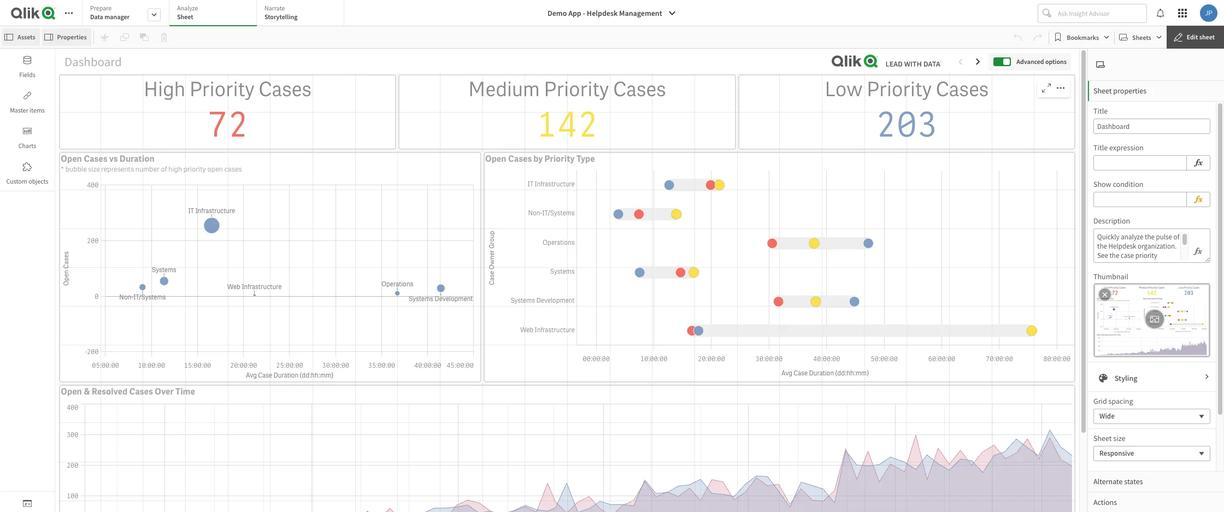 Task type: describe. For each thing, give the bounding box(es) containing it.
72
[[207, 102, 248, 148]]

sheet for sheet size
[[1094, 433, 1112, 443]]

duration
[[119, 153, 155, 165]]

size inside open cases vs duration * bubble size represents number of high priority open cases
[[88, 165, 100, 174]]

sheet properties tab
[[1088, 80, 1224, 101]]

cases inside low priority cases 203
[[936, 76, 989, 102]]

type
[[576, 153, 595, 165]]

sheets button
[[1117, 28, 1164, 46]]

medium
[[468, 76, 540, 102]]

cases inside medium priority cases 142
[[613, 76, 666, 102]]

options
[[1045, 57, 1067, 65]]

spacing
[[1109, 396, 1133, 406]]

variables image
[[23, 499, 32, 508]]

styling
[[1115, 373, 1138, 383]]

sheet image
[[1096, 60, 1105, 69]]

tab list inside application
[[82, 0, 348, 27]]

edit sheet button
[[1167, 26, 1224, 49]]

open cases by priority type
[[485, 153, 595, 165]]

data
[[90, 13, 103, 21]]

custom objects button
[[0, 155, 55, 191]]

open cases vs duration * bubble size represents number of high priority open cases
[[61, 153, 242, 174]]

reset thumbnail image
[[1100, 289, 1110, 300]]

fields
[[19, 70, 35, 79]]

palette image
[[1099, 374, 1108, 383]]

open expression editor image for condition
[[1194, 193, 1203, 206]]

sheets
[[1132, 33, 1151, 41]]

prepare data manager
[[90, 4, 130, 21]]

next image
[[1204, 373, 1210, 383]]

edit sheet
[[1187, 33, 1215, 41]]

small screen layout
[[1094, 470, 1156, 480]]

demo
[[548, 8, 567, 18]]

expression
[[1109, 143, 1144, 152]]

master items button
[[0, 84, 55, 120]]

advanced
[[1017, 57, 1044, 65]]

properties
[[1113, 86, 1147, 96]]

demo app - helpdesk management
[[548, 8, 662, 18]]

link image
[[23, 91, 32, 100]]

alternate states
[[1094, 477, 1143, 486]]

title for title expression
[[1094, 143, 1108, 152]]

of
[[161, 165, 167, 174]]

custom
[[6, 177, 27, 185]]

custom objects
[[6, 177, 48, 185]]

condition
[[1113, 179, 1143, 189]]

actions
[[1094, 497, 1117, 507]]

management
[[619, 8, 662, 18]]

open expression editor image for expression
[[1194, 156, 1203, 169]]

open for open cases vs duration * bubble size represents number of high priority open cases
[[61, 153, 82, 165]]

represents
[[101, 165, 134, 174]]

sheet properties
[[1094, 86, 1147, 96]]

description
[[1094, 216, 1130, 226]]

master
[[10, 106, 28, 114]]

manager
[[104, 13, 130, 21]]

app
[[568, 8, 581, 18]]

advanced options
[[1017, 57, 1067, 65]]

object image
[[23, 127, 32, 136]]

open
[[207, 165, 223, 174]]

number
[[135, 165, 160, 174]]

high
[[144, 76, 185, 102]]

items
[[30, 106, 45, 114]]

database image
[[23, 56, 32, 64]]

states
[[1124, 477, 1143, 486]]

grid
[[1094, 396, 1107, 406]]

resolved
[[92, 386, 127, 398]]

narrate storytelling
[[264, 4, 298, 21]]

title for title
[[1094, 106, 1108, 116]]

objects
[[29, 177, 48, 185]]

bookmarks
[[1067, 33, 1099, 41]]

vs
[[109, 153, 118, 165]]

narrate
[[264, 4, 285, 12]]



Task type: locate. For each thing, give the bounding box(es) containing it.
high
[[168, 165, 182, 174]]

time
[[175, 386, 195, 398]]

1 vertical spatial open expression editor image
[[1194, 193, 1203, 206]]

tab list
[[82, 0, 348, 27]]

priority inside 'high priority cases 72'
[[189, 76, 255, 102]]

open inside open cases vs duration * bubble size represents number of high priority open cases
[[61, 153, 82, 165]]

open left "vs"
[[61, 153, 82, 165]]

show condition
[[1094, 179, 1143, 189]]

None text field
[[1094, 155, 1187, 171], [1094, 192, 1187, 207], [1094, 155, 1187, 171], [1094, 192, 1187, 207]]

sheet down sheet icon
[[1094, 86, 1112, 96]]

cases
[[224, 165, 242, 174]]

priority inside low priority cases 203
[[867, 76, 932, 102]]

0 vertical spatial size
[[88, 165, 100, 174]]

cases inside 'high priority cases 72'
[[259, 76, 312, 102]]

tab list containing prepare
[[82, 0, 348, 27]]

assets button
[[2, 28, 40, 46]]

storytelling
[[264, 13, 298, 21]]

open left the by
[[485, 153, 506, 165]]

show
[[1094, 179, 1111, 189]]

priority for 203
[[867, 76, 932, 102]]

sheet up small
[[1094, 433, 1112, 443]]

2 title from the top
[[1094, 143, 1108, 152]]

0 vertical spatial open expression editor image
[[1194, 156, 1203, 169]]

open for open cases by priority type
[[485, 153, 506, 165]]

actions tab
[[1088, 492, 1224, 512]]

puzzle image
[[23, 162, 32, 171]]

application containing 72
[[0, 0, 1224, 512]]

fields button
[[0, 49, 55, 84]]

charts
[[18, 142, 36, 150]]

open left &
[[61, 386, 82, 398]]

cases
[[259, 76, 312, 102], [613, 76, 666, 102], [936, 76, 989, 102], [84, 153, 107, 165], [508, 153, 532, 165], [129, 386, 153, 398]]

open & resolved cases over time
[[61, 386, 195, 398]]

helpdesk
[[587, 8, 618, 18]]

change thumbnail image
[[1150, 313, 1160, 326]]

title
[[1094, 106, 1108, 116], [1094, 143, 1108, 152]]

medium priority cases 142
[[468, 76, 666, 148]]

application
[[0, 0, 1224, 512]]

properties
[[57, 33, 87, 41]]

sheet
[[177, 13, 193, 21], [1094, 86, 1112, 96], [1094, 433, 1112, 443]]

142
[[536, 102, 598, 148]]

size right bubble
[[88, 165, 100, 174]]

alternate
[[1094, 477, 1123, 486]]

Ask Insight Advisor text field
[[1056, 4, 1147, 22]]

sheet inside tab
[[1094, 86, 1112, 96]]

priority
[[183, 165, 206, 174]]

low priority cases 203
[[825, 76, 989, 148]]

2 open expression editor image from the top
[[1194, 193, 1203, 206]]

1 vertical spatial size
[[1113, 433, 1125, 443]]

0 vertical spatial title
[[1094, 106, 1108, 116]]

charts button
[[0, 120, 55, 155]]

title down sheet properties
[[1094, 106, 1108, 116]]

title left expression
[[1094, 143, 1108, 152]]

203
[[876, 102, 938, 148]]

cases inside open cases vs duration * bubble size represents number of high priority open cases
[[84, 153, 107, 165]]

low
[[825, 76, 863, 102]]

demo app - helpdesk management button
[[541, 4, 683, 22]]

&
[[84, 386, 90, 398]]

alternate states tab
[[1088, 471, 1224, 492]]

open for open & resolved cases over time
[[61, 386, 82, 398]]

next sheet: performance image
[[974, 57, 983, 66]]

title expression
[[1094, 143, 1144, 152]]

0 horizontal spatial size
[[88, 165, 100, 174]]

*
[[61, 165, 64, 174]]

layout
[[1136, 470, 1156, 480]]

0 vertical spatial sheet
[[177, 13, 193, 21]]

prepare
[[90, 4, 112, 12]]

1 open expression editor image from the top
[[1194, 156, 1203, 169]]

priority for 142
[[544, 76, 609, 102]]

high priority cases 72
[[144, 76, 312, 148]]

bookmarks button
[[1052, 28, 1112, 46]]

james peterson image
[[1200, 4, 1218, 22]]

sheet
[[1199, 33, 1215, 41]]

sheet down analyze
[[177, 13, 193, 21]]

priority for 72
[[189, 76, 255, 102]]

sheet inside 'analyze sheet'
[[177, 13, 193, 21]]

1 title from the top
[[1094, 106, 1108, 116]]

master items
[[10, 106, 45, 114]]

1 horizontal spatial size
[[1113, 433, 1125, 443]]

2 vertical spatial open expression editor image
[[1194, 245, 1202, 258]]

edit
[[1187, 33, 1198, 41]]

None text field
[[1094, 119, 1210, 134], [1097, 232, 1189, 260], [1094, 119, 1210, 134], [1097, 232, 1189, 260]]

open expression editor image
[[1194, 156, 1203, 169], [1194, 193, 1203, 206], [1194, 245, 1202, 258]]

open
[[61, 153, 82, 165], [485, 153, 506, 165], [61, 386, 82, 398]]

screen
[[1113, 470, 1134, 480]]

-
[[583, 8, 585, 18]]

sheet size
[[1094, 433, 1125, 443]]

sheet for sheet properties
[[1094, 86, 1112, 96]]

bubble
[[65, 165, 87, 174]]

assets
[[17, 33, 35, 41]]

priority inside medium priority cases 142
[[544, 76, 609, 102]]

over
[[155, 386, 174, 398]]

1 vertical spatial title
[[1094, 143, 1108, 152]]

size
[[88, 165, 100, 174], [1113, 433, 1125, 443]]

priority
[[189, 76, 255, 102], [544, 76, 609, 102], [867, 76, 932, 102], [545, 153, 575, 165]]

thumbnail
[[1094, 272, 1128, 281]]

1 vertical spatial sheet
[[1094, 86, 1112, 96]]

analyze sheet
[[177, 4, 198, 21]]

by
[[534, 153, 543, 165]]

grid spacing
[[1094, 396, 1133, 406]]

small
[[1094, 470, 1112, 480]]

2 vertical spatial sheet
[[1094, 433, 1112, 443]]

analyze
[[177, 4, 198, 12]]

3 open expression editor image from the top
[[1194, 245, 1202, 258]]

size up screen
[[1113, 433, 1125, 443]]

properties button
[[42, 28, 91, 46]]



Task type: vqa. For each thing, say whether or not it's contained in the screenshot.
Title expression's 'Title'
yes



